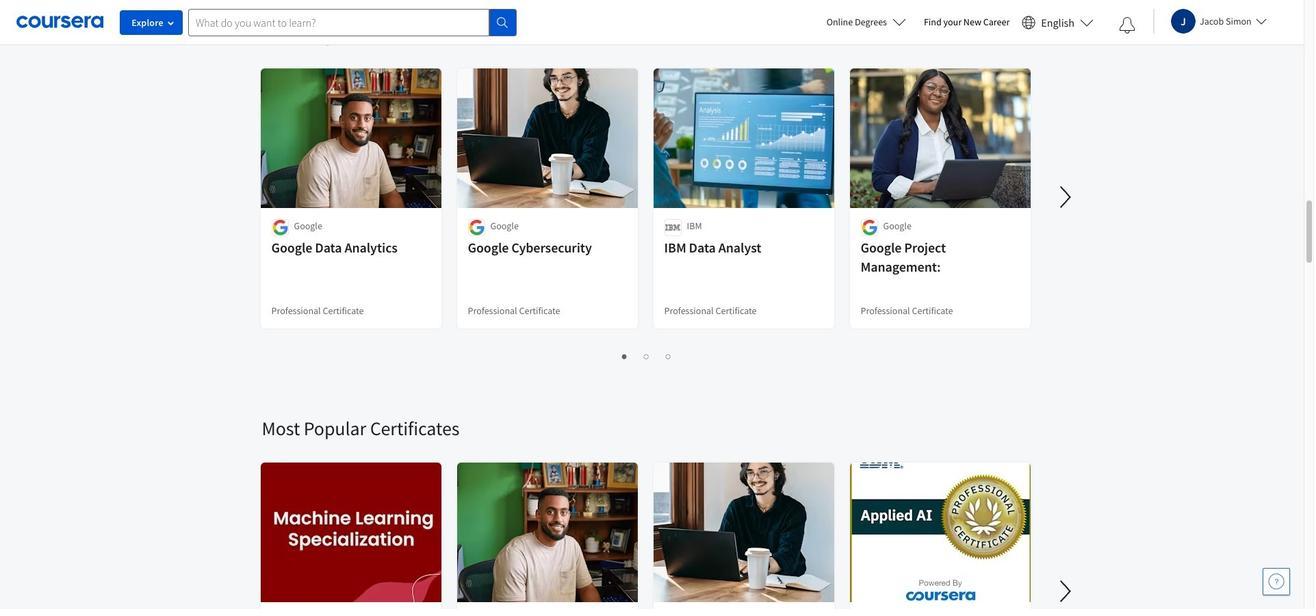 Task type: locate. For each thing, give the bounding box(es) containing it.
0 vertical spatial next slide image
[[1050, 181, 1082, 214]]

None search field
[[188, 9, 517, 36]]

list
[[262, 348, 1032, 364]]

1 google image from the left
[[272, 219, 289, 236]]

2 google image from the left
[[468, 219, 485, 236]]

0 horizontal spatial google image
[[272, 219, 289, 236]]

next slide image
[[1050, 181, 1082, 214], [1050, 575, 1082, 608]]

list inside trending courses carousel "element"
[[262, 348, 1032, 364]]

1 horizontal spatial google image
[[468, 219, 485, 236]]

1 next slide image from the top
[[1050, 181, 1082, 214]]

ibm image
[[665, 219, 682, 236]]

2 next slide image from the top
[[1050, 575, 1082, 608]]

google image
[[272, 219, 289, 236], [468, 219, 485, 236]]

next slide image for most popular certificates carousel element
[[1050, 575, 1082, 608]]

most popular certificates carousel element
[[255, 375, 1315, 610]]

next slide image inside most popular certificates carousel element
[[1050, 575, 1082, 608]]

1 vertical spatial next slide image
[[1050, 575, 1082, 608]]



Task type: describe. For each thing, give the bounding box(es) containing it.
What do you want to learn? text field
[[188, 9, 490, 36]]

coursera image
[[16, 11, 103, 33]]

help center image
[[1269, 574, 1285, 590]]

trending courses carousel element
[[255, 0, 1315, 375]]

google image
[[861, 219, 878, 236]]

next slide image for trending courses carousel "element"
[[1050, 181, 1082, 214]]



Task type: vqa. For each thing, say whether or not it's contained in the screenshot.
INFORMATION
no



